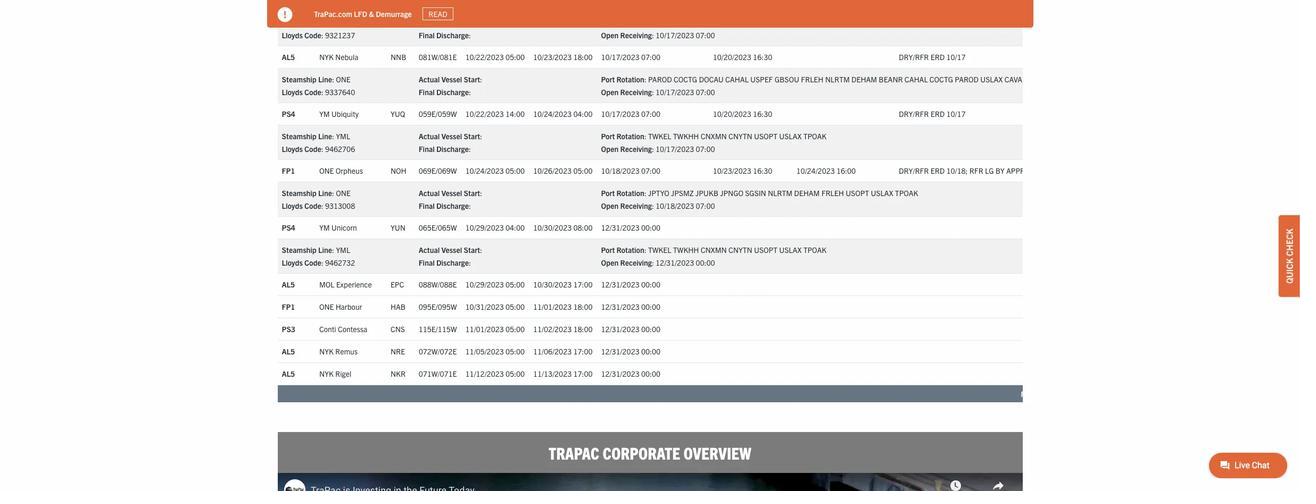 Task type: vqa. For each thing, say whether or not it's contained in the screenshot.
all rights reserved. trapac llc © 2023
no



Task type: locate. For each thing, give the bounding box(es) containing it.
0 vertical spatial 10/17
[[947, 52, 966, 62]]

discharge up 065e/065w
[[436, 201, 469, 211]]

beanr
[[879, 74, 903, 84]]

0 vertical spatial 04:00
[[574, 109, 593, 119]]

discharge up 088w/088e
[[436, 258, 469, 268]]

sgsin right "cnshk"
[[754, 17, 775, 27]]

5 port from the top
[[601, 245, 615, 255]]

3 lloyds from the top
[[282, 144, 303, 154]]

open inside port rotation : parod coctg docau cahal uspef gbsou frleh nlrtm deham beanr cahal coctg parod uslax cavan usopt tpoak open receiving : 10/17/2023 07:00
[[601, 87, 619, 97]]

10/20/2023 16:30 down uspef
[[713, 109, 773, 119]]

4 actual vessel start : final discharge : from the top
[[419, 188, 482, 211]]

1 vertical spatial deham
[[794, 188, 820, 198]]

lloyds for steamship line : one lloyds code : 9313008
[[282, 201, 303, 211]]

2 final from the top
[[419, 87, 435, 97]]

4 lloyds from the top
[[282, 201, 303, 211]]

cahal right beanr
[[905, 74, 928, 84]]

2 16:30 from the top
[[753, 109, 773, 119]]

1 vertical spatial cnytn
[[729, 131, 753, 141]]

code inside steamship line : one lloyds code : 9321237
[[305, 30, 321, 40]]

ym left unicorn
[[319, 223, 330, 233]]

2 actual vessel start : final discharge : from the top
[[419, 74, 482, 97]]

12/31/2023 00:00 for 11/06/2023 17:00
[[601, 347, 661, 357]]

port inside port rotation : twkel twkhh cnxmn cnytn usopt uslax tpoak open receiving : 12/31/2023 00:00
[[601, 245, 615, 255]]

05:00 left '10/26/2023'
[[506, 166, 525, 176]]

port rotation : jptyo jpsmz jpukb jpngo sgsin nlrtm deham frleh usopt uslax tpoak open receiving : 10/18/2023 07:00
[[601, 188, 919, 211]]

1 18:00 from the top
[[574, 52, 593, 62]]

1 erd from the top
[[931, 52, 945, 62]]

5 12/31/2023 00:00 from the top
[[601, 347, 661, 357]]

0 horizontal spatial 04:00
[[506, 223, 525, 233]]

4 steamship from the top
[[282, 188, 317, 198]]

081w/081e
[[419, 52, 457, 62]]

deham inside "port rotation : jptyo jpsmz jpukb jpngo sgsin nlrtm deham frleh usopt uslax tpoak open receiving : 10/18/2023 07:00"
[[794, 188, 820, 198]]

one up 9321237
[[336, 17, 351, 27]]

lfd
[[354, 9, 367, 18]]

1 vertical spatial 10/20/2023 16:30
[[713, 109, 773, 119]]

actual down 065e/065w
[[419, 245, 440, 255]]

krpus
[[648, 17, 672, 27]]

actual for steamship line : one lloyds code : 9321237
[[419, 17, 440, 27]]

17:00 for 11/13/2023 17:00
[[574, 370, 593, 379]]

cnshk
[[727, 17, 752, 27]]

frleh
[[801, 74, 824, 84], [822, 188, 844, 198]]

10/17 for 10/23/2023 18:00
[[947, 52, 966, 62]]

1 port from the top
[[601, 17, 615, 27]]

5 vessel from the top
[[442, 245, 462, 255]]

code left '9313008'
[[305, 201, 321, 211]]

jptyo
[[977, 17, 999, 27], [648, 188, 670, 198]]

00:00 for 11/13/2023 17:00
[[641, 370, 661, 379]]

12/31/2023 00:00 for 11/02/2023 18:00
[[601, 325, 661, 334]]

10/20/2023 up docau
[[713, 52, 752, 62]]

one up '9313008'
[[336, 188, 351, 198]]

1 vertical spatial 04:00
[[506, 223, 525, 233]]

lloyds for steamship line : yml lloyds code : 9462706
[[282, 144, 303, 154]]

contessa
[[338, 325, 368, 334]]

0 horizontal spatial cahal
[[726, 74, 749, 84]]

5 actual vessel start : final discharge : from the top
[[419, 245, 482, 268]]

07:00 inside port rotation : parod coctg docau cahal uspef gbsou frleh nlrtm deham beanr cahal coctg parod uslax cavan usopt tpoak open receiving : 10/17/2023 07:00
[[696, 87, 715, 97]]

actual down the 069e/069w
[[419, 188, 440, 198]]

1 vertical spatial frleh
[[822, 188, 844, 198]]

corporate
[[603, 443, 681, 464]]

code inside steamship line : one lloyds code : 9337640
[[305, 87, 321, 97]]

1 ym from the top
[[319, 109, 330, 119]]

one up 9337640
[[336, 74, 351, 84]]

lloyds inside steamship line : one lloyds code : 9313008
[[282, 201, 303, 211]]

2 steamship from the top
[[282, 74, 317, 84]]

2 erd from the top
[[931, 109, 945, 119]]

demurrage
[[376, 9, 412, 18]]

4 receiving from the top
[[620, 201, 652, 211]]

actual for steamship line : one lloyds code : 9337640
[[419, 74, 440, 84]]

sgsin
[[754, 17, 775, 27], [745, 188, 767, 198]]

line for 9313008
[[318, 188, 332, 198]]

10/30/2023 for 10/30/2023 17:00
[[533, 280, 572, 290]]

line inside steamship line : one lloyds code : 9321237
[[318, 17, 332, 27]]

lloyds left '9313008'
[[282, 201, 303, 211]]

5 line from the top
[[318, 245, 332, 255]]

05:00 up 10/31/2023 05:00
[[506, 280, 525, 290]]

fp1
[[282, 166, 295, 176], [282, 302, 295, 312]]

04:00 for 10/29/2023 04:00
[[506, 223, 525, 233]]

al5
[[282, 52, 295, 62], [282, 280, 295, 290], [282, 347, 295, 357], [282, 370, 295, 379]]

10/29/2023 right 065e/065w
[[466, 223, 504, 233]]

3 receiving from the top
[[620, 144, 652, 154]]

frleh down 10/24/2023 16:00
[[822, 188, 844, 198]]

0 vertical spatial 11/01/2023
[[533, 302, 572, 312]]

1 vertical spatial 10/29/2023
[[466, 280, 504, 290]]

4 al5 from the top
[[282, 370, 295, 379]]

deham inside port rotation : parod coctg docau cahal uspef gbsou frleh nlrtm deham beanr cahal coctg parod uslax cavan usopt tpoak open receiving : 10/17/2023 07:00
[[852, 74, 877, 84]]

sgsin inside port rotation : krpus cnshg cnngb cnshk sgsin mypkg innsa inpav lkcmb thlch vnvut vnhph cnytn jptyo usopt uslax tpoak open receiving : 10/17/2023 07:00
[[754, 17, 775, 27]]

0 vertical spatial 10/23/2023
[[533, 52, 572, 62]]

actual vessel start : final discharge : for : 9337640
[[419, 74, 482, 97]]

05:00 down 11/01/2023 05:00
[[506, 347, 525, 357]]

2 vertical spatial erd
[[931, 166, 945, 176]]

al5 for mol experience
[[282, 280, 295, 290]]

10/24/2023 right the 069e/069w
[[466, 166, 504, 176]]

lloyds
[[282, 30, 303, 40], [282, 87, 303, 97], [282, 144, 303, 154], [282, 201, 303, 211], [282, 258, 303, 268]]

actual vessel start : final discharge : for : 9321237
[[419, 17, 482, 40]]

sgsin for mypkg
[[754, 17, 775, 27]]

11/12/2023
[[466, 370, 504, 379]]

1 vertical spatial nyk
[[319, 347, 334, 357]]

code for : 9337640
[[305, 87, 321, 97]]

00:00 inside port rotation : twkel twkhh cnxmn cnytn usopt uslax tpoak open receiving : 12/31/2023 00:00
[[696, 258, 715, 268]]

0 vertical spatial nlrtm
[[826, 74, 850, 84]]

cnxmn inside port rotation : twkel twkhh cnxmn cnytn usopt uslax tpoak open receiving : 10/17/2023 07:00
[[701, 131, 727, 141]]

steamship line : yml lloyds code : 9462732
[[282, 245, 355, 268]]

1 steamship from the top
[[282, 17, 317, 27]]

one
[[336, 17, 351, 27], [336, 74, 351, 84], [319, 166, 334, 176], [336, 188, 351, 198], [319, 302, 334, 312]]

1 rotation from the top
[[617, 17, 645, 27]]

discharge for 9313008
[[436, 201, 469, 211]]

uslax inside port rotation : parod coctg docau cahal uspef gbsou frleh nlrtm deham beanr cahal coctg parod uslax cavan usopt tpoak open receiving : 10/17/2023 07:00
[[981, 74, 1003, 84]]

10/30/2023 left 08:00
[[533, 223, 572, 233]]

lloyds inside steamship line : one lloyds code : 9321237
[[282, 30, 303, 40]]

2 18:00 from the top
[[574, 302, 593, 312]]

twkel inside port rotation : twkel twkhh cnxmn cnytn usopt uslax tpoak open receiving : 12/31/2023 00:00
[[648, 245, 672, 255]]

sgsin inside "port rotation : jptyo jpsmz jpukb jpngo sgsin nlrtm deham frleh usopt uslax tpoak open receiving : 10/18/2023 07:00"
[[745, 188, 767, 198]]

sgsin for nlrtm
[[745, 188, 767, 198]]

start down the 10/29/2023 04:00
[[464, 245, 480, 255]]

twkhh for 10/17/2023
[[673, 131, 699, 141]]

vessel down the 069e/069w
[[442, 188, 462, 198]]

16:00
[[837, 166, 856, 176]]

1 vertical spatial twkel
[[648, 245, 672, 255]]

2 dry/rfr erd 10/17 from the top
[[899, 109, 966, 119]]

10/24/2023 right 14:00
[[533, 109, 572, 119]]

0 vertical spatial ym
[[319, 109, 330, 119]]

start down 10/22/2023 14:00
[[464, 131, 480, 141]]

deham left beanr
[[852, 74, 877, 84]]

1 parod from the left
[[648, 74, 672, 84]]

10/20/2023 16:30
[[713, 52, 773, 62], [713, 109, 773, 119]]

receiving inside port rotation : krpus cnshg cnngb cnshk sgsin mypkg innsa inpav lkcmb thlch vnvut vnhph cnytn jptyo usopt uslax tpoak open receiving : 10/17/2023 07:00
[[620, 30, 652, 40]]

4 12/31/2023 00:00 from the top
[[601, 325, 661, 334]]

jpngo
[[720, 188, 744, 198]]

deham down 10/24/2023 16:00
[[794, 188, 820, 198]]

actual vessel start : final discharge : up '081w/081e'
[[419, 17, 482, 40]]

0 vertical spatial deham
[[852, 74, 877, 84]]

one inside steamship line : one lloyds code : 9313008
[[336, 188, 351, 198]]

2 dry/rfr from the top
[[899, 109, 929, 119]]

receiving inside port rotation : parod coctg docau cahal uspef gbsou frleh nlrtm deham beanr cahal coctg parod uslax cavan usopt tpoak open receiving : 10/17/2023 07:00
[[620, 87, 652, 97]]

nebula
[[335, 52, 359, 62]]

4 open from the top
[[601, 201, 619, 211]]

2 17:00 from the top
[[574, 347, 593, 357]]

12/31/2023 00:00 for 11/01/2023 18:00
[[601, 302, 661, 312]]

rotation inside port rotation : twkel twkhh cnxmn cnytn usopt uslax tpoak open receiving : 12/31/2023 00:00
[[617, 245, 645, 255]]

6 12/31/2023 00:00 from the top
[[601, 370, 661, 379]]

1 vertical spatial cnxmn
[[701, 245, 727, 255]]

2 nyk from the top
[[319, 347, 334, 357]]

4 line from the top
[[318, 188, 332, 198]]

line inside "steamship line : yml lloyds code : 9462732"
[[318, 245, 332, 255]]

twkhh inside port rotation : twkel twkhh cnxmn cnytn usopt uslax tpoak open receiving : 10/17/2023 07:00
[[673, 131, 699, 141]]

2 vertical spatial 18:00
[[574, 325, 593, 334]]

vnhph
[[925, 17, 950, 27]]

3 port from the top
[[601, 131, 615, 141]]

frleh right gbsou
[[801, 74, 824, 84]]

sgsin right jpngo
[[745, 188, 767, 198]]

0 horizontal spatial jptyo
[[648, 188, 670, 198]]

10/24/2023 04:00
[[533, 109, 593, 119]]

9462732
[[325, 258, 355, 268]]

open inside port rotation : twkel twkhh cnxmn cnytn usopt uslax tpoak open receiving : 10/17/2023 07:00
[[601, 144, 619, 154]]

1 open from the top
[[601, 30, 619, 40]]

nlrtm right gbsou
[[826, 74, 850, 84]]

jptyo right vnhph
[[977, 17, 999, 27]]

1 vertical spatial yml
[[336, 245, 350, 255]]

17:00 for 11/06/2023 17:00
[[574, 347, 593, 357]]

0 vertical spatial 17:00
[[574, 280, 593, 290]]

10/17/2023 07:00 for 10/23/2023 18:00
[[601, 52, 661, 62]]

1 vertical spatial 16:30
[[753, 109, 773, 119]]

3 code from the top
[[305, 144, 321, 154]]

2 cnxmn from the top
[[701, 245, 727, 255]]

actual for steamship line : yml lloyds code : 9462706
[[419, 131, 440, 141]]

actual vessel start : final discharge : for : 9462732
[[419, 245, 482, 268]]

steamship inside steamship line : one lloyds code : 9337640
[[282, 74, 317, 84]]

3 rotation from the top
[[617, 131, 645, 141]]

10/29/2023 for 10/29/2023 04:00
[[466, 223, 504, 233]]

2 parod from the left
[[955, 74, 979, 84]]

steamship for steamship line : one lloyds code : 9313008
[[282, 188, 317, 198]]

code inside steamship line : yml lloyds code : 9462706
[[305, 144, 321, 154]]

steamship line : yml lloyds code : 9462706
[[282, 131, 355, 154]]

5 code from the top
[[305, 258, 321, 268]]

0 horizontal spatial 11/01/2023
[[466, 325, 504, 334]]

actual vessel start : final discharge : up the 069e/069w
[[419, 131, 482, 154]]

parod left cavan
[[955, 74, 979, 84]]

12/31/2023 00:00 for 11/13/2023 17:00
[[601, 370, 661, 379]]

trapac corporate overview
[[549, 443, 752, 464]]

0 vertical spatial 16:30
[[753, 52, 773, 62]]

1 16:30 from the top
[[753, 52, 773, 62]]

0 vertical spatial sgsin
[[754, 17, 775, 27]]

10/29/2023 up 10/31/2023 on the bottom left
[[466, 280, 504, 290]]

1 vertical spatial 10/22/2023
[[466, 109, 504, 119]]

yml inside "steamship line : yml lloyds code : 9462732"
[[336, 245, 350, 255]]

2 10/20/2023 from the top
[[713, 109, 752, 119]]

inpav
[[826, 17, 847, 27]]

00:00 for 11/06/2023 17:00
[[641, 347, 661, 357]]

10/22/2023 left 14:00
[[466, 109, 504, 119]]

one inside steamship line : one lloyds code : 9337640
[[336, 74, 351, 84]]

1 horizontal spatial deham
[[852, 74, 877, 84]]

10/20/2023 16:30 for 18:00
[[713, 52, 773, 62]]

1 nyk from the top
[[319, 52, 334, 62]]

4 vessel from the top
[[442, 188, 462, 198]]

1 vertical spatial fp1
[[282, 302, 295, 312]]

port rotation : twkel twkhh cnxmn cnytn usopt uslax tpoak open receiving : 10/17/2023 07:00
[[601, 131, 827, 154]]

coctg
[[674, 74, 698, 84], [930, 74, 954, 84]]

rotation inside port rotation : krpus cnshg cnngb cnshk sgsin mypkg innsa inpav lkcmb thlch vnvut vnhph cnytn jptyo usopt uslax tpoak open receiving : 10/17/2023 07:00
[[617, 17, 645, 27]]

1 horizontal spatial coctg
[[930, 74, 954, 84]]

069e/069w
[[419, 166, 457, 176]]

1 17:00 from the top
[[574, 280, 593, 290]]

1 actual vessel start : final discharge : from the top
[[419, 17, 482, 40]]

3 12/31/2023 00:00 from the top
[[601, 302, 661, 312]]

cnxmn for : 10/17/2023 07:00
[[701, 131, 727, 141]]

cnytn inside port rotation : twkel twkhh cnxmn cnytn usopt uslax tpoak open receiving : 10/17/2023 07:00
[[729, 131, 753, 141]]

1 vertical spatial twkhh
[[673, 245, 699, 255]]

3 al5 from the top
[[282, 347, 295, 357]]

0 vertical spatial 10/18/2023
[[601, 166, 640, 176]]

5 open from the top
[[601, 258, 619, 268]]

1 10/17 from the top
[[947, 52, 966, 62]]

07:00 inside port rotation : krpus cnshg cnngb cnshk sgsin mypkg innsa inpav lkcmb thlch vnvut vnhph cnytn jptyo usopt uslax tpoak open receiving : 10/17/2023 07:00
[[696, 30, 715, 40]]

2 10/20/2023 16:30 from the top
[[713, 109, 773, 119]]

2 horizontal spatial 10/24/2023
[[797, 166, 835, 176]]

yml inside steamship line : yml lloyds code : 9462706
[[336, 131, 350, 141]]

4 actual from the top
[[419, 188, 440, 198]]

10/22/2023 right '081w/081e'
[[466, 52, 504, 62]]

cnxmn inside port rotation : twkel twkhh cnxmn cnytn usopt uslax tpoak open receiving : 12/31/2023 00:00
[[701, 245, 727, 255]]

0 vertical spatial ps4
[[282, 109, 295, 119]]

2 vertical spatial 17:00
[[574, 370, 593, 379]]

rotation for port rotation : twkel twkhh cnxmn cnytn usopt uslax tpoak open receiving : 12/31/2023 00:00
[[617, 245, 645, 255]]

5 receiving from the top
[[620, 258, 652, 268]]

0 horizontal spatial nlrtm
[[768, 188, 793, 198]]

1 final from the top
[[419, 30, 435, 40]]

2 10/17 from the top
[[947, 109, 966, 119]]

071w/071e
[[419, 370, 457, 379]]

ym
[[319, 109, 330, 119], [319, 223, 330, 233]]

11/01/2023 down 10/31/2023 on the bottom left
[[466, 325, 504, 334]]

ps4 down steamship line : one lloyds code : 9337640
[[282, 109, 295, 119]]

1 actual from the top
[[419, 17, 440, 27]]

10/30/2023 up 11/01/2023 18:00
[[533, 280, 572, 290]]

line up '9313008'
[[318, 188, 332, 198]]

uslax inside port rotation : twkel twkhh cnxmn cnytn usopt uslax tpoak open receiving : 10/17/2023 07:00
[[780, 131, 802, 141]]

2 12/31/2023 00:00 from the top
[[601, 280, 661, 290]]

final up 065e/065w
[[419, 201, 435, 211]]

10/17/2023 inside port rotation : krpus cnshg cnngb cnshk sgsin mypkg innsa inpav lkcmb thlch vnvut vnhph cnytn jptyo usopt uslax tpoak open receiving : 10/17/2023 07:00
[[656, 30, 694, 40]]

17:00 up 11/01/2023 18:00
[[574, 280, 593, 290]]

mol
[[319, 280, 335, 290]]

code up mol at the bottom left of the page
[[305, 258, 321, 268]]

vessel for steamship line : one lloyds code : 9321237
[[442, 17, 462, 27]]

2 receiving from the top
[[620, 87, 652, 97]]

1 horizontal spatial 04:00
[[574, 109, 593, 119]]

steamship inside steamship line : yml lloyds code : 9462706
[[282, 131, 317, 141]]

cahal left uspef
[[726, 74, 749, 84]]

04:00
[[574, 109, 593, 119], [506, 223, 525, 233]]

jptyo left jpsmz
[[648, 188, 670, 198]]

1 vertical spatial 10/20/2023
[[713, 109, 752, 119]]

final down read
[[419, 30, 435, 40]]

code left 9462706
[[305, 144, 321, 154]]

072w/072e
[[419, 347, 457, 357]]

11/01/2023 for 11/01/2023 18:00
[[533, 302, 572, 312]]

1 dry/rfr from the top
[[899, 52, 929, 62]]

0 vertical spatial cnytn
[[952, 17, 976, 27]]

final for 9313008
[[419, 201, 435, 211]]

final up the 069e/069w
[[419, 144, 435, 154]]

cnytn
[[952, 17, 976, 27], [729, 131, 753, 141], [729, 245, 753, 255]]

discharge
[[436, 30, 469, 40], [436, 87, 469, 97], [436, 144, 469, 154], [436, 201, 469, 211], [436, 258, 469, 268]]

14:00
[[506, 109, 525, 119]]

3 line from the top
[[318, 131, 332, 141]]

16:30 up "port rotation : jptyo jpsmz jpukb jpngo sgsin nlrtm deham frleh usopt uslax tpoak open receiving : 10/18/2023 07:00" on the top
[[753, 166, 773, 176]]

discharge for 9337640
[[436, 87, 469, 97]]

start right read
[[464, 17, 480, 27]]

12/31/2023 00:00 for 10/30/2023 17:00
[[601, 280, 661, 290]]

steamship
[[282, 17, 317, 27], [282, 74, 317, 84], [282, 131, 317, 141], [282, 188, 317, 198], [282, 245, 317, 255]]

rotation for port rotation : parod coctg docau cahal uspef gbsou frleh nlrtm deham beanr cahal coctg parod uslax cavan usopt tpoak open receiving : 10/17/2023 07:00
[[617, 74, 645, 84]]

0 vertical spatial frleh
[[801, 74, 824, 84]]

dry/rfr up beanr
[[899, 52, 929, 62]]

yml for steamship line : yml lloyds code : 9462706
[[336, 131, 350, 141]]

1 vertical spatial 11/01/2023
[[466, 325, 504, 334]]

2 line from the top
[[318, 74, 332, 84]]

uslax inside "port rotation : jptyo jpsmz jpukb jpngo sgsin nlrtm deham frleh usopt uslax tpoak open receiving : 10/18/2023 07:00"
[[871, 188, 894, 198]]

1 dry/rfr erd 10/17 from the top
[[899, 52, 966, 62]]

lloyds for steamship line : one lloyds code : 9321237
[[282, 30, 303, 40]]

2 fp1 from the top
[[282, 302, 295, 312]]

port inside port rotation : krpus cnshg cnngb cnshk sgsin mypkg innsa inpav lkcmb thlch vnvut vnhph cnytn jptyo usopt uslax tpoak open receiving : 10/17/2023 07:00
[[601, 17, 615, 27]]

1 horizontal spatial parod
[[955, 74, 979, 84]]

0 vertical spatial cnxmn
[[701, 131, 727, 141]]

10/24/2023 for 10/24/2023 16:00
[[797, 166, 835, 176]]

2 10/22/2023 from the top
[[466, 109, 504, 119]]

vessel up '081w/081e'
[[442, 17, 462, 27]]

discharge for 9462732
[[436, 258, 469, 268]]

ps4 down steamship line : one lloyds code : 9313008
[[282, 223, 295, 233]]

1 vertical spatial 10/23/2023
[[713, 166, 752, 176]]

1 vertical spatial nlrtm
[[768, 188, 793, 198]]

port inside port rotation : parod coctg docau cahal uspef gbsou frleh nlrtm deham beanr cahal coctg parod uslax cavan usopt tpoak open receiving : 10/17/2023 07:00
[[601, 74, 615, 84]]

line up 9462732 at the bottom left
[[318, 245, 332, 255]]

3 start from the top
[[464, 131, 480, 141]]

tpoak inside port rotation : twkel twkhh cnxmn cnytn usopt uslax tpoak open receiving : 10/17/2023 07:00
[[804, 131, 827, 141]]

harbour
[[336, 302, 362, 312]]

steamship inside steamship line : one lloyds code : 9313008
[[282, 188, 317, 198]]

2 actual from the top
[[419, 74, 440, 84]]

0 horizontal spatial 10/23/2023
[[533, 52, 572, 62]]

rotation for port rotation : krpus cnshg cnngb cnshk sgsin mypkg innsa inpav lkcmb thlch vnvut vnhph cnytn jptyo usopt uslax tpoak open receiving : 10/17/2023 07:00
[[617, 17, 645, 27]]

1 10/30/2023 from the top
[[533, 223, 572, 233]]

0 vertical spatial dry/rfr erd 10/17
[[899, 52, 966, 62]]

yml up 9462706
[[336, 131, 350, 141]]

3 open from the top
[[601, 144, 619, 154]]

0 vertical spatial 10/17/2023 07:00
[[601, 52, 661, 62]]

1 10/22/2023 from the top
[[466, 52, 504, 62]]

1 vertical spatial 10/17/2023 07:00
[[601, 109, 661, 119]]

nlrtm inside port rotation : parod coctg docau cahal uspef gbsou frleh nlrtm deham beanr cahal coctg parod uslax cavan usopt tpoak open receiving : 10/17/2023 07:00
[[826, 74, 850, 84]]

1 vertical spatial dry/rfr
[[899, 109, 929, 119]]

12/31/2023 for 11/01/2023 18:00
[[601, 302, 640, 312]]

steamship inside steamship line : one lloyds code : 9321237
[[282, 17, 317, 27]]

1 vertical spatial dry/rfr erd 10/17
[[899, 109, 966, 119]]

10/24/2023 left 16:00 in the right top of the page
[[797, 166, 835, 176]]

discharge up 059e/059w
[[436, 87, 469, 97]]

05:00 right '10/26/2023'
[[574, 166, 593, 176]]

07:00
[[696, 30, 715, 40], [641, 52, 661, 62], [696, 87, 715, 97], [641, 109, 661, 119], [696, 144, 715, 154], [641, 166, 661, 176], [696, 201, 715, 211]]

:
[[332, 17, 334, 27], [480, 17, 482, 27], [645, 17, 647, 27], [321, 30, 324, 40], [469, 30, 471, 40], [652, 30, 654, 40], [332, 74, 334, 84], [480, 74, 482, 84], [645, 74, 647, 84], [321, 87, 324, 97], [469, 87, 471, 97], [652, 87, 654, 97], [332, 131, 334, 141], [480, 131, 482, 141], [645, 131, 647, 141], [321, 144, 324, 154], [469, 144, 471, 154], [652, 144, 654, 154], [332, 188, 334, 198], [480, 188, 482, 198], [645, 188, 647, 198], [321, 201, 324, 211], [469, 201, 471, 211], [652, 201, 654, 211], [332, 245, 334, 255], [480, 245, 482, 255], [645, 245, 647, 255], [321, 258, 324, 268], [469, 258, 471, 268], [652, 258, 654, 268], [1083, 390, 1085, 399]]

3 17:00 from the top
[[574, 370, 593, 379]]

jpsmz
[[671, 188, 694, 198]]

approval
[[1007, 166, 1043, 176]]

2 vertical spatial cnytn
[[729, 245, 753, 255]]

0 vertical spatial 10/29/2023
[[466, 223, 504, 233]]

3 actual vessel start : final discharge : from the top
[[419, 131, 482, 154]]

0 vertical spatial 10/20/2023 16:30
[[713, 52, 773, 62]]

start down 10/22/2023 05:00
[[464, 74, 480, 84]]

coctg left docau
[[674, 74, 698, 84]]

18:00 for 11/02/2023 18:00
[[574, 325, 593, 334]]

1 al5 from the top
[[282, 52, 295, 62]]

yml up 9462732 at the bottom left
[[336, 245, 350, 255]]

11/13/2023
[[533, 370, 572, 379]]

17:00 down 11/06/2023 17:00
[[574, 370, 593, 379]]

lloyds inside steamship line : yml lloyds code : 9462706
[[282, 144, 303, 154]]

4 rotation from the top
[[617, 188, 645, 198]]

line inside steamship line : yml lloyds code : 9462706
[[318, 131, 332, 141]]

rotation inside port rotation : parod coctg docau cahal uspef gbsou frleh nlrtm deham beanr cahal coctg parod uslax cavan usopt tpoak open receiving : 10/17/2023 07:00
[[617, 74, 645, 84]]

2 10/30/2023 from the top
[[533, 280, 572, 290]]

1 start from the top
[[464, 17, 480, 27]]

11/01/2023 up the 11/02/2023
[[533, 302, 572, 312]]

actual down 059e/059w
[[419, 131, 440, 141]]

line inside steamship line : one lloyds code : 9337640
[[318, 74, 332, 84]]

1 vertical spatial 10/30/2023
[[533, 280, 572, 290]]

1 vertical spatial jptyo
[[648, 188, 670, 198]]

1 vertical spatial 10/18/2023
[[656, 201, 694, 211]]

discharge up the 069e/069w
[[436, 144, 469, 154]]

0 horizontal spatial coctg
[[674, 74, 698, 84]]

line inside steamship line : one lloyds code : 9313008
[[318, 188, 332, 198]]

line
[[318, 17, 332, 27], [318, 74, 332, 84], [318, 131, 332, 141], [318, 188, 332, 198], [318, 245, 332, 255]]

10/17/2023 inside port rotation : twkel twkhh cnxmn cnytn usopt uslax tpoak open receiving : 10/17/2023 07:00
[[656, 144, 694, 154]]

2 10/29/2023 from the top
[[466, 280, 504, 290]]

2 vertical spatial nyk
[[319, 370, 334, 379]]

twkel
[[648, 131, 672, 141], [648, 245, 672, 255]]

10/20/2023 16:30 up uspef
[[713, 52, 773, 62]]

open inside port rotation : krpus cnshg cnngb cnshk sgsin mypkg innsa inpav lkcmb thlch vnvut vnhph cnytn jptyo usopt uslax tpoak open receiving : 10/17/2023 07:00
[[601, 30, 619, 40]]

0 vertical spatial erd
[[931, 52, 945, 62]]

3 erd from the top
[[931, 166, 945, 176]]

1 discharge from the top
[[436, 30, 469, 40]]

0 vertical spatial 10/20/2023
[[713, 52, 752, 62]]

dry/rfr left 10/18;
[[899, 166, 929, 176]]

nyk left nebula
[[319, 52, 334, 62]]

10/20/2023 up port rotation : twkel twkhh cnxmn cnytn usopt uslax tpoak open receiving : 10/17/2023 07:00
[[713, 109, 752, 119]]

4 code from the top
[[305, 201, 321, 211]]

lloyds inside steamship line : one lloyds code : 9337640
[[282, 87, 303, 97]]

1 twkhh from the top
[[673, 131, 699, 141]]

tpoak
[[1050, 17, 1073, 27], [1055, 74, 1078, 84], [804, 131, 827, 141], [895, 188, 919, 198], [804, 245, 827, 255]]

nyk left rigel
[[319, 370, 334, 379]]

2 lloyds from the top
[[282, 87, 303, 97]]

05:00 up 11/05/2023 05:00
[[506, 325, 525, 334]]

ym left the ubiquity
[[319, 109, 330, 119]]

0 horizontal spatial parod
[[648, 74, 672, 84]]

check
[[1285, 229, 1295, 257]]

10/30/2023 08:00
[[533, 223, 593, 233]]

1 horizontal spatial 10/18/2023
[[656, 201, 694, 211]]

vessel down 065e/065w
[[442, 245, 462, 255]]

line up 9462706
[[318, 131, 332, 141]]

1 vertical spatial 10/17
[[947, 109, 966, 119]]

actual down '081w/081e'
[[419, 74, 440, 84]]

18:00
[[574, 52, 593, 62], [574, 302, 593, 312], [574, 325, 593, 334]]

erd
[[931, 52, 945, 62], [931, 109, 945, 119], [931, 166, 945, 176]]

1 10/17/2023 07:00 from the top
[[601, 52, 661, 62]]

receiving inside port rotation : twkel twkhh cnxmn cnytn usopt uslax tpoak open receiving : 10/17/2023 07:00
[[620, 144, 652, 154]]

nyk for nyk remus
[[319, 347, 334, 357]]

quick check
[[1285, 229, 1295, 284]]

2 port from the top
[[601, 74, 615, 84]]

5 discharge from the top
[[436, 258, 469, 268]]

11/12/2023 05:00
[[466, 370, 525, 379]]

05:00 down 11/05/2023 05:00
[[506, 370, 525, 379]]

16:30 up uspef
[[753, 52, 773, 62]]

05:00 left 10/23/2023 18:00
[[506, 52, 525, 62]]

noh
[[391, 166, 407, 176]]

05:00 for 11/05/2023 05:00
[[506, 347, 525, 357]]

twkel inside port rotation : twkel twkhh cnxmn cnytn usopt uslax tpoak open receiving : 10/17/2023 07:00
[[648, 131, 672, 141]]

2 vertical spatial 16:30
[[753, 166, 773, 176]]

00:00 for 10/30/2023 17:00
[[641, 280, 661, 290]]

final up 059e/059w
[[419, 87, 435, 97]]

twkhh inside port rotation : twkel twkhh cnxmn cnytn usopt uslax tpoak open receiving : 12/31/2023 00:00
[[673, 245, 699, 255]]

1 horizontal spatial jptyo
[[977, 17, 999, 27]]

discharge down read
[[436, 30, 469, 40]]

steamship inside "steamship line : yml lloyds code : 9462732"
[[282, 245, 317, 255]]

0 vertical spatial 10/22/2023
[[466, 52, 504, 62]]

rotation inside "port rotation : jptyo jpsmz jpukb jpngo sgsin nlrtm deham frleh usopt uslax tpoak open receiving : 10/18/2023 07:00"
[[617, 188, 645, 198]]

nyk left remus
[[319, 347, 334, 357]]

1 yml from the top
[[336, 131, 350, 141]]

0 vertical spatial twkel
[[648, 131, 672, 141]]

17:00 down "11/02/2023 18:00" at the left of page
[[574, 347, 593, 357]]

0 horizontal spatial 10/24/2023
[[466, 166, 504, 176]]

11/06/2023 17:00
[[533, 347, 593, 357]]

start for steamship line : one lloyds code : 9321237
[[464, 17, 480, 27]]

mol experience
[[319, 280, 372, 290]]

code
[[305, 30, 321, 40], [305, 87, 321, 97], [305, 144, 321, 154], [305, 201, 321, 211], [305, 258, 321, 268]]

11/02/2023 18:00
[[533, 325, 593, 334]]

actual up '081w/081e'
[[419, 17, 440, 27]]

1 vertical spatial 17:00
[[574, 347, 593, 357]]

0 vertical spatial 10/30/2023
[[533, 223, 572, 233]]

0 vertical spatial yml
[[336, 131, 350, 141]]

1 vertical spatial erd
[[931, 109, 945, 119]]

dry/rfr down beanr
[[899, 109, 929, 119]]

2 twkel from the top
[[648, 245, 672, 255]]

erd for 05:00
[[931, 166, 945, 176]]

yuq
[[391, 109, 405, 119]]

port inside "port rotation : jptyo jpsmz jpukb jpngo sgsin nlrtm deham frleh usopt uslax tpoak open receiving : 10/18/2023 07:00"
[[601, 188, 615, 198]]

cnytn inside port rotation : twkel twkhh cnxmn cnytn usopt uslax tpoak open receiving : 12/31/2023 00:00
[[729, 245, 753, 255]]

line up 9321237
[[318, 17, 332, 27]]

3 vessel from the top
[[442, 131, 462, 141]]

parod left docau
[[648, 74, 672, 84]]

actual vessel start : final discharge : down '081w/081e'
[[419, 74, 482, 97]]

10/18/2023 inside "port rotation : jptyo jpsmz jpukb jpngo sgsin nlrtm deham frleh usopt uslax tpoak open receiving : 10/18/2023 07:00"
[[656, 201, 694, 211]]

1 vertical spatial ps4
[[282, 223, 295, 233]]

fp1 for one harbour
[[282, 302, 295, 312]]

twkel for 12/31/2023
[[648, 245, 672, 255]]

1 vertical spatial 18:00
[[574, 302, 593, 312]]

al5 for nyk nebula
[[282, 52, 295, 62]]

1 horizontal spatial 11/01/2023
[[533, 302, 572, 312]]

05:00 for 10/31/2023 05:00
[[506, 302, 525, 312]]

lloyds left 9462706
[[282, 144, 303, 154]]

orpheus
[[336, 166, 363, 176]]

1 receiving from the top
[[620, 30, 652, 40]]

0 vertical spatial 18:00
[[574, 52, 593, 62]]

one left harbour
[[319, 302, 334, 312]]

11/02/2023
[[533, 325, 572, 334]]

0 vertical spatial dry/rfr
[[899, 52, 929, 62]]

actual vessel start : final discharge : down 065e/065w
[[419, 245, 482, 268]]

1 horizontal spatial nlrtm
[[826, 74, 850, 84]]

1 vertical spatial ym
[[319, 223, 330, 233]]

1 vertical spatial sgsin
[[745, 188, 767, 198]]

10/22/2023 for 10/22/2023 05:00
[[466, 52, 504, 62]]

vessel for steamship line : one lloyds code : 9313008
[[442, 188, 462, 198]]

final for 9462706
[[419, 144, 435, 154]]

steamship for steamship line : one lloyds code : 9337640
[[282, 74, 317, 84]]

0 vertical spatial nyk
[[319, 52, 334, 62]]

lloyds left 9462732 at the bottom left
[[282, 258, 303, 268]]

0 horizontal spatial deham
[[794, 188, 820, 198]]

10/20/2023 16:30 for 04:00
[[713, 109, 773, 119]]

lloyds left 9337640
[[282, 87, 303, 97]]

2 10/17/2023 07:00 from the top
[[601, 109, 661, 119]]

5 final from the top
[[419, 258, 435, 268]]

port inside port rotation : twkel twkhh cnxmn cnytn usopt uslax tpoak open receiving : 10/17/2023 07:00
[[601, 131, 615, 141]]

one inside steamship line : one lloyds code : 9321237
[[336, 17, 351, 27]]

code inside "steamship line : yml lloyds code : 9462732"
[[305, 258, 321, 268]]

start for steamship line : yml lloyds code : 9462732
[[464, 245, 480, 255]]

2 vertical spatial dry/rfr
[[899, 166, 929, 176]]

vessel down 059e/059w
[[442, 131, 462, 141]]

1 horizontal spatial 10/24/2023
[[533, 109, 572, 119]]

12/31/2023
[[601, 223, 640, 233], [656, 258, 694, 268], [601, 280, 640, 290], [601, 302, 640, 312], [601, 325, 640, 334], [601, 347, 640, 357], [601, 370, 640, 379]]

0 vertical spatial twkhh
[[673, 131, 699, 141]]

code inside steamship line : one lloyds code : 9313008
[[305, 201, 321, 211]]

1 vessel from the top
[[442, 17, 462, 27]]

vessel down '081w/081e'
[[442, 74, 462, 84]]

1 cnxmn from the top
[[701, 131, 727, 141]]

actual vessel start : final discharge : up 065e/065w
[[419, 188, 482, 211]]

actual vessel start : final discharge :
[[419, 17, 482, 40], [419, 74, 482, 97], [419, 131, 482, 154], [419, 188, 482, 211], [419, 245, 482, 268]]

5 rotation from the top
[[617, 245, 645, 255]]

3 steamship from the top
[[282, 131, 317, 141]]

frleh inside port rotation : parod coctg docau cahal uspef gbsou frleh nlrtm deham beanr cahal coctg parod uslax cavan usopt tpoak open receiving : 10/17/2023 07:00
[[801, 74, 824, 84]]

lloyds inside "steamship line : yml lloyds code : 9462732"
[[282, 258, 303, 268]]

0 vertical spatial jptyo
[[977, 17, 999, 27]]

1 horizontal spatial cahal
[[905, 74, 928, 84]]

5 lloyds from the top
[[282, 258, 303, 268]]

rotation
[[617, 17, 645, 27], [617, 74, 645, 84], [617, 131, 645, 141], [617, 188, 645, 198], [617, 245, 645, 255]]

final up 088w/088e
[[419, 258, 435, 268]]

1 horizontal spatial 10/23/2023
[[713, 166, 752, 176]]

steamship for steamship line : one lloyds code : 9321237
[[282, 17, 317, 27]]

rotation inside port rotation : twkel twkhh cnxmn cnytn usopt uslax tpoak open receiving : 10/17/2023 07:00
[[617, 131, 645, 141]]

dry/rfr for 10/26/2023 05:00
[[899, 166, 929, 176]]

fp1 down steamship line : yml lloyds code : 9462706
[[282, 166, 295, 176]]

cnxmn
[[701, 131, 727, 141], [701, 245, 727, 255]]

remus
[[335, 347, 358, 357]]

parod
[[648, 74, 672, 84], [955, 74, 979, 84]]

final for 9462732
[[419, 258, 435, 268]]

0 vertical spatial fp1
[[282, 166, 295, 176]]

code left 9337640
[[305, 87, 321, 97]]

line for 9321237
[[318, 17, 332, 27]]

2 discharge from the top
[[436, 87, 469, 97]]

4 final from the top
[[419, 201, 435, 211]]



Task type: describe. For each thing, give the bounding box(es) containing it.
07:00 inside port rotation : twkel twkhh cnxmn cnytn usopt uslax tpoak open receiving : 10/17/2023 07:00
[[696, 144, 715, 154]]

10/23/2023 for 10/23/2023 16:30
[[713, 166, 752, 176]]

read link
[[422, 7, 453, 20]]

059e/059w
[[419, 109, 457, 119]]

vessel for steamship line : yml lloyds code : 9462706
[[442, 131, 462, 141]]

tpoak inside "port rotation : jptyo jpsmz jpukb jpngo sgsin nlrtm deham frleh usopt uslax tpoak open receiving : 10/18/2023 07:00"
[[895, 188, 919, 198]]

code for : 9462732
[[305, 258, 321, 268]]

cns
[[391, 325, 405, 334]]

10/20/2023 for 10/23/2023 18:00
[[713, 52, 752, 62]]

nyk for nyk rigel
[[319, 370, 334, 379]]

one harbour
[[319, 302, 362, 312]]

ubiquity
[[332, 109, 359, 119]]

port for port rotation : parod coctg docau cahal uspef gbsou frleh nlrtm deham beanr cahal coctg parod uslax cavan usopt tpoak open receiving : 10/17/2023 07:00
[[601, 74, 615, 84]]

10/17 for 10/24/2023 04:00
[[947, 109, 966, 119]]

cnytn inside port rotation : krpus cnshg cnngb cnshk sgsin mypkg innsa inpav lkcmb thlch vnvut vnhph cnytn jptyo usopt uslax tpoak open receiving : 10/17/2023 07:00
[[952, 17, 976, 27]]

open inside port rotation : twkel twkhh cnxmn cnytn usopt uslax tpoak open receiving : 12/31/2023 00:00
[[601, 258, 619, 268]]

actual for steamship line : one lloyds code : 9313008
[[419, 188, 440, 198]]

00:00 for 10/30/2023 08:00
[[641, 223, 661, 233]]

one orpheus
[[319, 166, 363, 176]]

cnshg
[[674, 17, 699, 27]]

rfr
[[970, 166, 984, 176]]

dry/rfr erd 10/17 for 10/23/2023 18:00
[[899, 52, 966, 62]]

tpoak inside port rotation : krpus cnshg cnngb cnshk sgsin mypkg innsa inpav lkcmb thlch vnvut vnhph cnytn jptyo usopt uslax tpoak open receiving : 10/17/2023 07:00
[[1050, 17, 1073, 27]]

trapac.com
[[314, 9, 352, 18]]

al5 for nyk remus
[[282, 347, 295, 357]]

05:00 for 11/12/2023 05:00
[[506, 370, 525, 379]]

16:30 for 10/23/2023 18:00
[[753, 52, 773, 62]]

00:00 for 11/01/2023 18:00
[[641, 302, 661, 312]]

start for steamship line : one lloyds code : 9313008
[[464, 188, 480, 198]]

trapac
[[549, 443, 600, 464]]

10/23/2023 for 10/23/2023 18:00
[[533, 52, 572, 62]]

dry/rfr for 10/24/2023 04:00
[[899, 109, 929, 119]]

frleh inside "port rotation : jptyo jpsmz jpukb jpngo sgsin nlrtm deham frleh usopt uslax tpoak open receiving : 10/18/2023 07:00"
[[822, 188, 844, 198]]

9462706
[[325, 144, 355, 154]]

11/01/2023 05:00
[[466, 325, 525, 334]]

cnngb
[[700, 17, 726, 27]]

lg
[[985, 166, 994, 176]]

ym unicorn
[[319, 223, 357, 233]]

quick
[[1285, 259, 1295, 284]]

04:00 for 10/24/2023 04:00
[[574, 109, 593, 119]]

18:00 for 11/01/2023 18:00
[[574, 302, 593, 312]]

11/06/2023
[[533, 347, 572, 357]]

solid image
[[278, 7, 293, 22]]

thlch
[[875, 17, 898, 27]]

actual vessel start : final discharge : for : 9313008
[[419, 188, 482, 211]]

10/29/2023 05:00
[[466, 280, 525, 290]]

uslax inside port rotation : krpus cnshg cnngb cnshk sgsin mypkg innsa inpav lkcmb thlch vnvut vnhph cnytn jptyo usopt uslax tpoak open receiving : 10/17/2023 07:00
[[1026, 17, 1048, 27]]

displayed
[[1050, 390, 1082, 399]]

ym for ym unicorn
[[319, 223, 330, 233]]

10/24/2023 for 10/24/2023 04:00
[[533, 109, 572, 119]]

10/29/2023 for 10/29/2023 05:00
[[466, 280, 504, 290]]

jptyo inside "port rotation : jptyo jpsmz jpukb jpngo sgsin nlrtm deham frleh usopt uslax tpoak open receiving : 10/18/2023 07:00"
[[648, 188, 670, 198]]

cnxmn for : 12/31/2023 00:00
[[701, 245, 727, 255]]

10/23/2023 16:30
[[713, 166, 773, 176]]

jpukb
[[696, 188, 719, 198]]

05:00 for 10/22/2023 05:00
[[506, 52, 525, 62]]

hab
[[391, 302, 406, 312]]

9337640
[[325, 87, 355, 97]]

jptyo inside port rotation : krpus cnshg cnngb cnshk sgsin mypkg innsa inpav lkcmb thlch vnvut vnhph cnytn jptyo usopt uslax tpoak open receiving : 10/17/2023 07:00
[[977, 17, 999, 27]]

nlrtm inside "port rotation : jptyo jpsmz jpukb jpngo sgsin nlrtm deham frleh usopt uslax tpoak open receiving : 10/18/2023 07:00"
[[768, 188, 793, 198]]

yml for steamship line : yml lloyds code : 9462732
[[336, 245, 350, 255]]

11/05/2023
[[466, 347, 504, 357]]

one for 9337640
[[336, 74, 351, 84]]

08:00
[[574, 223, 593, 233]]

12/31/2023 00:00 for 10/30/2023 08:00
[[601, 223, 661, 233]]

tpoak inside port rotation : parod coctg docau cahal uspef gbsou frleh nlrtm deham beanr cahal coctg parod uslax cavan usopt tpoak open receiving : 10/17/2023 07:00
[[1055, 74, 1078, 84]]

port rotation : parod coctg docau cahal uspef gbsou frleh nlrtm deham beanr cahal coctg parod uslax cavan usopt tpoak open receiving : 10/17/2023 07:00
[[601, 74, 1078, 97]]

steamship line : one lloyds code : 9321237
[[282, 17, 355, 40]]

11/01/2023 for 11/01/2023 05:00
[[466, 325, 504, 334]]

tpoak inside port rotation : twkel twkhh cnxmn cnytn usopt uslax tpoak open receiving : 12/31/2023 00:00
[[804, 245, 827, 255]]

10/23/2023 18:00
[[533, 52, 593, 62]]

innsa
[[803, 17, 825, 27]]

12/31/2023 for 11/02/2023 18:00
[[601, 325, 640, 334]]

10/31/2023
[[466, 302, 504, 312]]

uspef
[[751, 74, 773, 84]]

yun
[[391, 223, 406, 233]]

epc
[[391, 280, 404, 290]]

9321237
[[325, 30, 355, 40]]

ym ubiquity
[[319, 109, 359, 119]]

unicorn
[[332, 223, 357, 233]]

vessel for steamship line : one lloyds code : 9337640
[[442, 74, 462, 84]]

12/31/2023 for 10/30/2023 08:00
[[601, 223, 640, 233]]

05:00 for 10/29/2023 05:00
[[506, 280, 525, 290]]

port for port rotation : krpus cnshg cnngb cnshk sgsin mypkg innsa inpav lkcmb thlch vnvut vnhph cnytn jptyo usopt uslax tpoak open receiving : 10/17/2023 07:00
[[601, 17, 615, 27]]

&
[[369, 9, 374, 18]]

12/31/2023 inside port rotation : twkel twkhh cnxmn cnytn usopt uslax tpoak open receiving : 12/31/2023 00:00
[[656, 258, 694, 268]]

usopt inside port rotation : twkel twkhh cnxmn cnytn usopt uslax tpoak open receiving : 12/31/2023 00:00
[[754, 245, 778, 255]]

nyk for nyk nebula
[[319, 52, 334, 62]]

open inside "port rotation : jptyo jpsmz jpukb jpngo sgsin nlrtm deham frleh usopt uslax tpoak open receiving : 10/18/2023 07:00"
[[601, 201, 619, 211]]

10/22/2023 14:00
[[466, 109, 525, 119]]

port rotation : krpus cnshg cnngb cnshk sgsin mypkg innsa inpav lkcmb thlch vnvut vnhph cnytn jptyo usopt uslax tpoak open receiving : 10/17/2023 07:00
[[601, 17, 1073, 40]]

10/31/2023 05:00
[[466, 302, 525, 312]]

rotation for port rotation : twkel twkhh cnxmn cnytn usopt uslax tpoak open receiving : 10/17/2023 07:00
[[617, 131, 645, 141]]

gbsou
[[775, 74, 800, 84]]

read
[[429, 9, 447, 19]]

discharge for 9462706
[[436, 144, 469, 154]]

0 horizontal spatial 10/18/2023
[[601, 166, 640, 176]]

12/31/2023 for 11/13/2023 17:00
[[601, 370, 640, 379]]

17:00 for 10/30/2023 17:00
[[574, 280, 593, 290]]

mypkg
[[776, 17, 801, 27]]

10/22/2023 for 10/22/2023 14:00
[[466, 109, 504, 119]]

line for 9462706
[[318, 131, 332, 141]]

usopt inside "port rotation : jptyo jpsmz jpukb jpngo sgsin nlrtm deham frleh usopt uslax tpoak open receiving : 10/18/2023 07:00"
[[846, 188, 870, 198]]

code for : 9462706
[[305, 144, 321, 154]]

dry/rfr erd 10/18; rfr lg by approval
[[899, 166, 1043, 176]]

discharge for 9321237
[[436, 30, 469, 40]]

usopt inside port rotation : krpus cnshg cnngb cnshk sgsin mypkg innsa inpav lkcmb thlch vnvut vnhph cnytn jptyo usopt uslax tpoak open receiving : 10/17/2023 07:00
[[1000, 17, 1024, 27]]

095e/095w
[[419, 302, 457, 312]]

erd for 18:00
[[931, 52, 945, 62]]

1 coctg from the left
[[674, 74, 698, 84]]

erd for 04:00
[[931, 109, 945, 119]]

10/30/2023 17:00
[[533, 280, 593, 290]]

port for port rotation : twkel twkhh cnxmn cnytn usopt uslax tpoak open receiving : 12/31/2023 00:00
[[601, 245, 615, 255]]

uslax inside port rotation : twkel twkhh cnxmn cnytn usopt uslax tpoak open receiving : 12/31/2023 00:00
[[780, 245, 802, 255]]

lkcmb
[[848, 17, 873, 27]]

18:00 for 10/23/2023 18:00
[[574, 52, 593, 62]]

one for 9313008
[[336, 188, 351, 198]]

10/18/2023 07:00
[[601, 166, 661, 176]]

2 cahal from the left
[[905, 74, 928, 84]]

cnytn for port rotation : twkel twkhh cnxmn cnytn usopt uslax tpoak open receiving : 12/31/2023 00:00
[[729, 245, 753, 255]]

al5 for nyk rigel
[[282, 370, 295, 379]]

lloyds for steamship line : yml lloyds code : 9462732
[[282, 258, 303, 268]]

1 cahal from the left
[[726, 74, 749, 84]]

records
[[1021, 390, 1048, 399]]

steamship for steamship line : yml lloyds code : 9462732
[[282, 245, 317, 255]]

experience
[[336, 280, 372, 290]]

receiving inside port rotation : twkel twkhh cnxmn cnytn usopt uslax tpoak open receiving : 12/31/2023 00:00
[[620, 258, 652, 268]]

2 coctg from the left
[[930, 74, 954, 84]]

10/20/2023 for 10/24/2023 04:00
[[713, 109, 752, 119]]

trapac.com lfd & demurrage
[[314, 9, 412, 18]]

05:00 for 10/26/2023 05:00
[[574, 166, 593, 176]]

ps3
[[282, 325, 295, 334]]

dry/rfr erd 10/17 for 10/24/2023 04:00
[[899, 109, 966, 119]]

port for port rotation : jptyo jpsmz jpukb jpngo sgsin nlrtm deham frleh usopt uslax tpoak open receiving : 10/18/2023 07:00
[[601, 188, 615, 198]]

fp1 for one orpheus
[[282, 166, 295, 176]]

steamship for steamship line : yml lloyds code : 9462706
[[282, 131, 317, 141]]

final for 9337640
[[419, 87, 435, 97]]

nre
[[391, 347, 405, 357]]

overview
[[684, 443, 752, 464]]

ym for ym ubiquity
[[319, 109, 330, 119]]

conti contessa
[[319, 325, 368, 334]]

nkr
[[391, 370, 406, 379]]

nyk nebula
[[319, 52, 359, 62]]

07:00 inside "port rotation : jptyo jpsmz jpukb jpngo sgsin nlrtm deham frleh usopt uslax tpoak open receiving : 10/18/2023 07:00"
[[696, 201, 715, 211]]

088w/088e
[[419, 280, 457, 290]]

port for port rotation : twkel twkhh cnxmn cnytn usopt uslax tpoak open receiving : 10/17/2023 07:00
[[601, 131, 615, 141]]

10/26/2023 05:00
[[533, 166, 593, 176]]

10/18;
[[947, 166, 968, 176]]

vessel for steamship line : yml lloyds code : 9462732
[[442, 245, 462, 255]]

one left "orpheus"
[[319, 166, 334, 176]]

usopt inside port rotation : parod coctg docau cahal uspef gbsou frleh nlrtm deham beanr cahal coctg parod uslax cavan usopt tpoak open receiving : 10/17/2023 07:00
[[1030, 74, 1053, 84]]

lloyds for steamship line : one lloyds code : 9337640
[[282, 87, 303, 97]]

one for 9321237
[[336, 17, 351, 27]]

steamship line : one lloyds code : 9337640
[[282, 74, 355, 97]]

10/17/2023 inside port rotation : parod coctg docau cahal uspef gbsou frleh nlrtm deham beanr cahal coctg parod uslax cavan usopt tpoak open receiving : 10/17/2023 07:00
[[656, 87, 694, 97]]

nyk remus
[[319, 347, 358, 357]]

ps4 for ym unicorn
[[282, 223, 295, 233]]

10/24/2023 for 10/24/2023 05:00
[[466, 166, 504, 176]]

actual for steamship line : yml lloyds code : 9462732
[[419, 245, 440, 255]]

usopt inside port rotation : twkel twkhh cnxmn cnytn usopt uslax tpoak open receiving : 10/17/2023 07:00
[[754, 131, 778, 141]]

nyk rigel
[[319, 370, 352, 379]]

10/17/2023 07:00 for 10/24/2023 04:00
[[601, 109, 661, 119]]

port rotation : twkel twkhh cnxmn cnytn usopt uslax tpoak open receiving : 12/31/2023 00:00
[[601, 245, 827, 268]]

conti
[[319, 325, 336, 334]]

115e/115w
[[419, 325, 457, 334]]

receiving inside "port rotation : jptyo jpsmz jpukb jpngo sgsin nlrtm deham frleh usopt uslax tpoak open receiving : 10/18/2023 07:00"
[[620, 201, 652, 211]]

steamship line : one lloyds code : 9313008
[[282, 188, 355, 211]]

10/22/2023 05:00
[[466, 52, 525, 62]]

10/24/2023 16:00
[[797, 166, 856, 176]]

11/05/2023 05:00
[[466, 347, 525, 357]]

line for 9462732
[[318, 245, 332, 255]]



